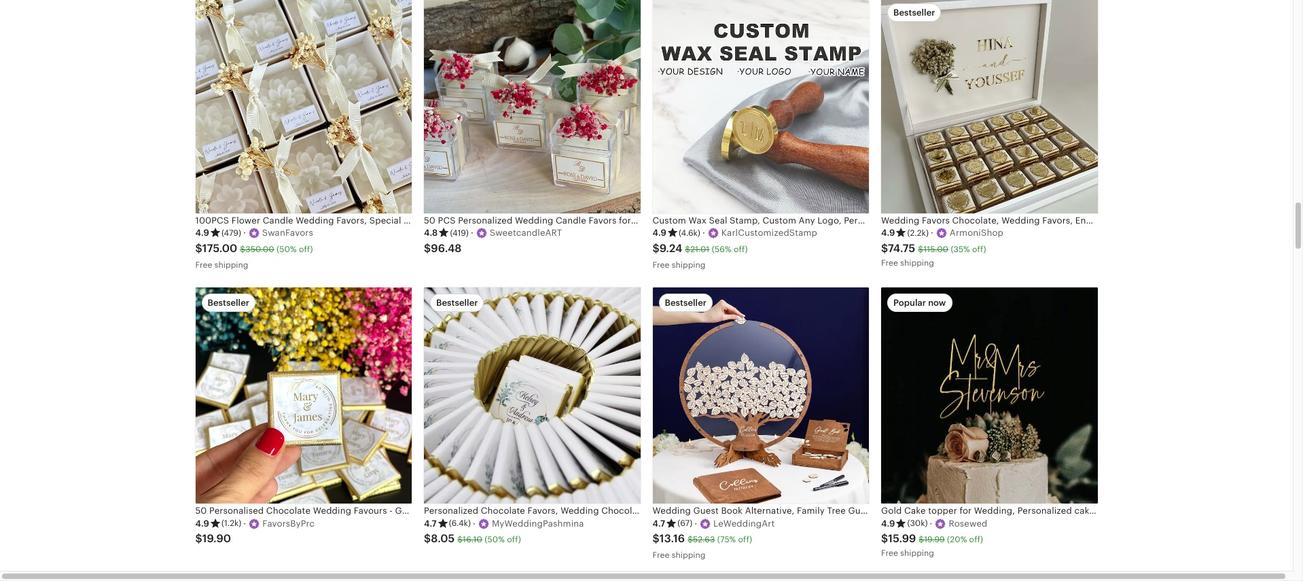 Task type: locate. For each thing, give the bounding box(es) containing it.
4.7 down or
[[424, 518, 437, 528]]

chocolate
[[266, 506, 311, 516], [494, 506, 538, 516]]

shipping down 74.75
[[901, 258, 935, 268]]

popular
[[894, 298, 926, 308]]

free down the 9.24 on the right top of the page
[[653, 260, 670, 270]]

free down 175.00
[[195, 260, 212, 270]]

(30k)
[[908, 519, 928, 528]]

4.9 up 175.00
[[195, 228, 209, 238]]

350.00
[[245, 244, 274, 254]]

(50%
[[277, 244, 297, 254], [485, 535, 505, 544]]

(50% inside $ 8.05 $ 16.10 (50% off)
[[485, 535, 505, 544]]

1 horizontal spatial (50%
[[485, 535, 505, 544]]

shipping
[[901, 258, 935, 268], [214, 260, 248, 270], [672, 260, 706, 270], [901, 549, 935, 558], [672, 551, 706, 560]]

(2.2k)
[[908, 229, 929, 238]]

· right (67)
[[695, 518, 697, 528]]

0 horizontal spatial (50%
[[277, 244, 297, 254]]

9.24
[[660, 242, 683, 255]]

(75%
[[718, 535, 736, 544]]

off)
[[299, 244, 313, 254], [734, 244, 748, 254], [973, 244, 987, 254], [507, 535, 521, 544], [738, 535, 753, 544], [970, 535, 984, 544]]

$ 96.48
[[424, 242, 462, 255]]

13.16
[[660, 532, 685, 545]]

1 4.7 from the left
[[424, 518, 437, 528]]

off) inside $ 15.99 $ 19.99 (20% off) free shipping
[[970, 535, 984, 544]]

off) inside $ 175.00 $ 350.00 (50% off) free shipping
[[299, 244, 313, 254]]

$ down (2.2k) at the top right of the page
[[918, 244, 924, 254]]

free inside $ 13.16 $ 52.63 (75% off) free shipping
[[653, 551, 670, 560]]

free for 175.00
[[195, 260, 212, 270]]

off) inside $ 8.05 $ 16.10 (50% off)
[[507, 535, 521, 544]]

off) inside $ 74.75 $ 115.00 (35% off) free shipping
[[973, 244, 987, 254]]

4.9 up 15.99 in the bottom of the page
[[882, 518, 895, 528]]

50 personalised chocolate wedding favours - gold or silver foil milk chocolate
[[195, 506, 538, 516]]

free
[[882, 258, 898, 268], [195, 260, 212, 270], [653, 260, 670, 270], [882, 549, 898, 558], [653, 551, 670, 560]]

off) for 9.24
[[734, 244, 748, 254]]

$ down (4.6k)
[[685, 244, 691, 254]]

(50% down swanfavors on the left top
[[277, 244, 297, 254]]

(50% right 16.10
[[485, 535, 505, 544]]

off) for 15.99
[[970, 535, 984, 544]]

4.9 down 50
[[195, 518, 209, 528]]

4.7 for 8.05
[[424, 518, 437, 528]]

off) down leweddingart
[[738, 535, 753, 544]]

off) for 13.16
[[738, 535, 753, 544]]

· right (2.2k) at the top right of the page
[[931, 228, 934, 238]]

gold cake topper for wedding, personalized cake topper, rustic wedding cake topper, custom mr mrs cake topper, anniversary cake toppers image
[[882, 287, 1098, 504]]

free down 15.99 in the bottom of the page
[[882, 549, 898, 558]]

$
[[195, 242, 202, 255], [424, 242, 431, 255], [653, 242, 660, 255], [882, 242, 888, 255], [240, 244, 245, 254], [685, 244, 691, 254], [918, 244, 924, 254], [195, 532, 202, 545], [424, 532, 431, 545], [653, 532, 660, 545], [882, 532, 889, 545], [458, 535, 463, 544], [688, 535, 693, 544], [919, 535, 924, 544]]

shipping inside $ 175.00 $ 350.00 (50% off) free shipping
[[214, 260, 248, 270]]

free down 74.75
[[882, 258, 898, 268]]

wedding guest book alternative, family tree guest book wedding - wood, personalized wedding decor image
[[653, 287, 869, 504]]

milk
[[474, 506, 491, 516]]

bestseller for 13.16
[[665, 298, 707, 308]]

0 vertical spatial (50%
[[277, 244, 297, 254]]

shipping down "21.01"
[[672, 260, 706, 270]]

free inside $ 175.00 $ 350.00 (50% off) free shipping
[[195, 260, 212, 270]]

off) down "rosewed"
[[970, 535, 984, 544]]

shipping down 175.00
[[214, 260, 248, 270]]

off) down myweddingpashmina
[[507, 535, 521, 544]]

$ left "21.01"
[[653, 242, 660, 255]]

4.8
[[424, 228, 438, 238]]

bestseller
[[894, 7, 936, 17], [208, 298, 249, 308], [436, 298, 478, 308], [665, 298, 707, 308]]

1 horizontal spatial chocolate
[[494, 506, 538, 516]]

off) down armonishop
[[973, 244, 987, 254]]

free inside $ 15.99 $ 19.99 (20% off) free shipping
[[882, 549, 898, 558]]

$ 19.90
[[195, 532, 231, 545]]

shipping inside $ 9.24 $ 21.01 (56% off) free shipping
[[672, 260, 706, 270]]

shipping inside $ 74.75 $ 115.00 (35% off) free shipping
[[901, 258, 935, 268]]

0 horizontal spatial 4.7
[[424, 518, 437, 528]]

myweddingpashmina
[[492, 518, 584, 528]]

$ left 350.00
[[195, 242, 202, 255]]

$ down (6.4k)
[[458, 535, 463, 544]]

50
[[195, 506, 207, 516]]

4.9 for 15.99
[[882, 518, 895, 528]]

4.7
[[424, 518, 437, 528], [653, 518, 666, 528]]

4.9 for 175.00
[[195, 228, 209, 238]]

shipping down 15.99 in the bottom of the page
[[901, 549, 935, 558]]

free for 9.24
[[653, 260, 670, 270]]

shipping down 52.63
[[672, 551, 706, 560]]

chocolate up favorsbyprc
[[266, 506, 311, 516]]

4.9
[[195, 228, 209, 238], [653, 228, 667, 238], [882, 228, 895, 238], [195, 518, 209, 528], [882, 518, 895, 528]]

· right (479)
[[243, 228, 246, 238]]

chocolate up myweddingpashmina
[[494, 506, 538, 516]]

115.00
[[924, 244, 949, 254]]

·
[[243, 228, 246, 238], [471, 228, 474, 238], [703, 228, 705, 238], [931, 228, 934, 238], [244, 518, 246, 528], [473, 518, 476, 528], [695, 518, 697, 528], [930, 518, 933, 528]]

4.9 for 9.24
[[653, 228, 667, 238]]

4.9 up the 9.24 on the right top of the page
[[653, 228, 667, 238]]

2 4.7 from the left
[[653, 518, 666, 528]]

off) right (56%
[[734, 244, 748, 254]]

off) down swanfavors on the left top
[[299, 244, 313, 254]]

free inside $ 9.24 $ 21.01 (56% off) free shipping
[[653, 260, 670, 270]]

19.99
[[924, 535, 945, 544]]

4.7 up 13.16
[[653, 518, 666, 528]]

off) inside $ 9.24 $ 21.01 (56% off) free shipping
[[734, 244, 748, 254]]

shipping for 74.75
[[901, 258, 935, 268]]

$ left 52.63
[[653, 532, 660, 545]]

$ 175.00 $ 350.00 (50% off) free shipping
[[195, 242, 313, 270]]

0 horizontal spatial chocolate
[[266, 506, 311, 516]]

(4.6k)
[[679, 229, 701, 238]]

15.99
[[889, 532, 916, 545]]

· right (4.6k)
[[703, 228, 705, 238]]

personalised
[[209, 506, 264, 516]]

off) inside $ 13.16 $ 52.63 (75% off) free shipping
[[738, 535, 753, 544]]

(50% inside $ 175.00 $ 350.00 (50% off) free shipping
[[277, 244, 297, 254]]

shipping inside $ 15.99 $ 19.99 (20% off) free shipping
[[901, 549, 935, 558]]

free for 74.75
[[882, 258, 898, 268]]

shipping for 15.99
[[901, 549, 935, 558]]

74.75
[[888, 242, 916, 255]]

· right (6.4k)
[[473, 518, 476, 528]]

· right (30k)
[[930, 518, 933, 528]]

21.01
[[691, 244, 710, 254]]

1 horizontal spatial 4.7
[[653, 518, 666, 528]]

shipping inside $ 13.16 $ 52.63 (75% off) free shipping
[[672, 551, 706, 560]]

rosewed
[[949, 518, 988, 528]]

4.9 up 74.75
[[882, 228, 895, 238]]

1 vertical spatial (50%
[[485, 535, 505, 544]]

4.7 for 13.16
[[653, 518, 666, 528]]

free inside $ 74.75 $ 115.00 (35% off) free shipping
[[882, 258, 898, 268]]

karlcustomizedstamp
[[722, 228, 818, 238]]

armonishop
[[950, 228, 1004, 238]]

shipping for 175.00
[[214, 260, 248, 270]]

custom wax seal stamp, custom any logo, personalized wax seals, custom logo wax seal stamp kit for wedding invitation, wedding wax seal kit image
[[653, 0, 869, 214]]

100pcs flower candle wedding favors, special day candle favors guest,  bulk candle favors, bridal shower party favors, quinceanera favors image
[[195, 0, 412, 214]]

(35%
[[951, 244, 970, 254]]

$ 9.24 $ 21.01 (56% off) free shipping
[[653, 242, 748, 270]]

free down 13.16
[[653, 551, 670, 560]]



Task type: describe. For each thing, give the bounding box(es) containing it.
$ down 50
[[195, 532, 202, 545]]

52.63
[[693, 535, 715, 544]]

(56%
[[712, 244, 732, 254]]

shipping for 13.16
[[672, 551, 706, 560]]

$ 74.75 $ 115.00 (35% off) free shipping
[[882, 242, 987, 268]]

(50% for 175.00
[[277, 244, 297, 254]]

· for 15.99
[[930, 518, 933, 528]]

off) for 8.05
[[507, 535, 521, 544]]

175.00
[[202, 242, 237, 255]]

(20%
[[947, 535, 967, 544]]

$ 8.05 $ 16.10 (50% off)
[[424, 532, 521, 545]]

$ down (479)
[[240, 244, 245, 254]]

popular now
[[894, 298, 946, 308]]

· for 8.05
[[473, 518, 476, 528]]

$ 15.99 $ 19.99 (20% off) free shipping
[[882, 532, 984, 558]]

bestseller for 8.05
[[436, 298, 478, 308]]

silver
[[430, 506, 454, 516]]

favorsbyprc
[[263, 518, 315, 528]]

(1.2k)
[[222, 519, 241, 528]]

foil
[[456, 506, 472, 516]]

(6.4k)
[[449, 519, 471, 528]]

sweetcandleart
[[490, 228, 562, 238]]

$ down or
[[424, 532, 431, 545]]

wedding
[[313, 506, 351, 516]]

· for 9.24
[[703, 228, 705, 238]]

$ down (30k)
[[919, 535, 924, 544]]

(479)
[[222, 229, 241, 238]]

(67)
[[678, 519, 693, 528]]

$ 13.16 $ 52.63 (75% off) free shipping
[[653, 532, 753, 560]]

$ down 4.8
[[424, 242, 431, 255]]

· for 175.00
[[243, 228, 246, 238]]

leweddingart
[[714, 518, 775, 528]]

4.9 for 74.75
[[882, 228, 895, 238]]

shipping for 9.24
[[672, 260, 706, 270]]

96.48
[[431, 242, 462, 255]]

free for 13.16
[[653, 551, 670, 560]]

favours
[[354, 506, 387, 516]]

bestseller for 74.75
[[894, 7, 936, 17]]

$ inside $ 8.05 $ 16.10 (50% off)
[[458, 535, 463, 544]]

free for 15.99
[[882, 549, 898, 558]]

· right (419)
[[471, 228, 474, 238]]

50 personalised chocolate wedding favours - gold or silver foil milk chocolate image
[[195, 287, 412, 504]]

· for 74.75
[[931, 228, 934, 238]]

swanfavors
[[262, 228, 313, 238]]

19.90
[[202, 532, 231, 545]]

2 chocolate from the left
[[494, 506, 538, 516]]

· for 13.16
[[695, 518, 697, 528]]

or
[[418, 506, 427, 516]]

off) for 175.00
[[299, 244, 313, 254]]

now
[[928, 298, 946, 308]]

· right (1.2k)
[[244, 518, 246, 528]]

off) for 74.75
[[973, 244, 987, 254]]

wedding favors chocolate, wedding favors, engagement chocolate, wedding chocolate, luxury chocolate image
[[882, 0, 1098, 214]]

(50% for 8.05
[[485, 535, 505, 544]]

gold
[[395, 506, 416, 516]]

8.05
[[431, 532, 455, 545]]

$ down (67)
[[688, 535, 693, 544]]

16.10
[[463, 535, 483, 544]]

50  pcs personalized wedding candle favors for guest, engagement candle favors, bubble candle wedding favor, baptism candle favors image
[[424, 0, 641, 214]]

1 chocolate from the left
[[266, 506, 311, 516]]

$ left 19.99 at the bottom right of the page
[[882, 532, 889, 545]]

personalized chocolate favors, wedding chocolate, baby shower favors for guests, cheap favors for guests, baptism favors image
[[424, 287, 641, 504]]

(419)
[[450, 229, 469, 238]]

$ left 115.00 at the right top of the page
[[882, 242, 888, 255]]

-
[[390, 506, 393, 516]]



Task type: vqa. For each thing, say whether or not it's contained in the screenshot.
engagement
no



